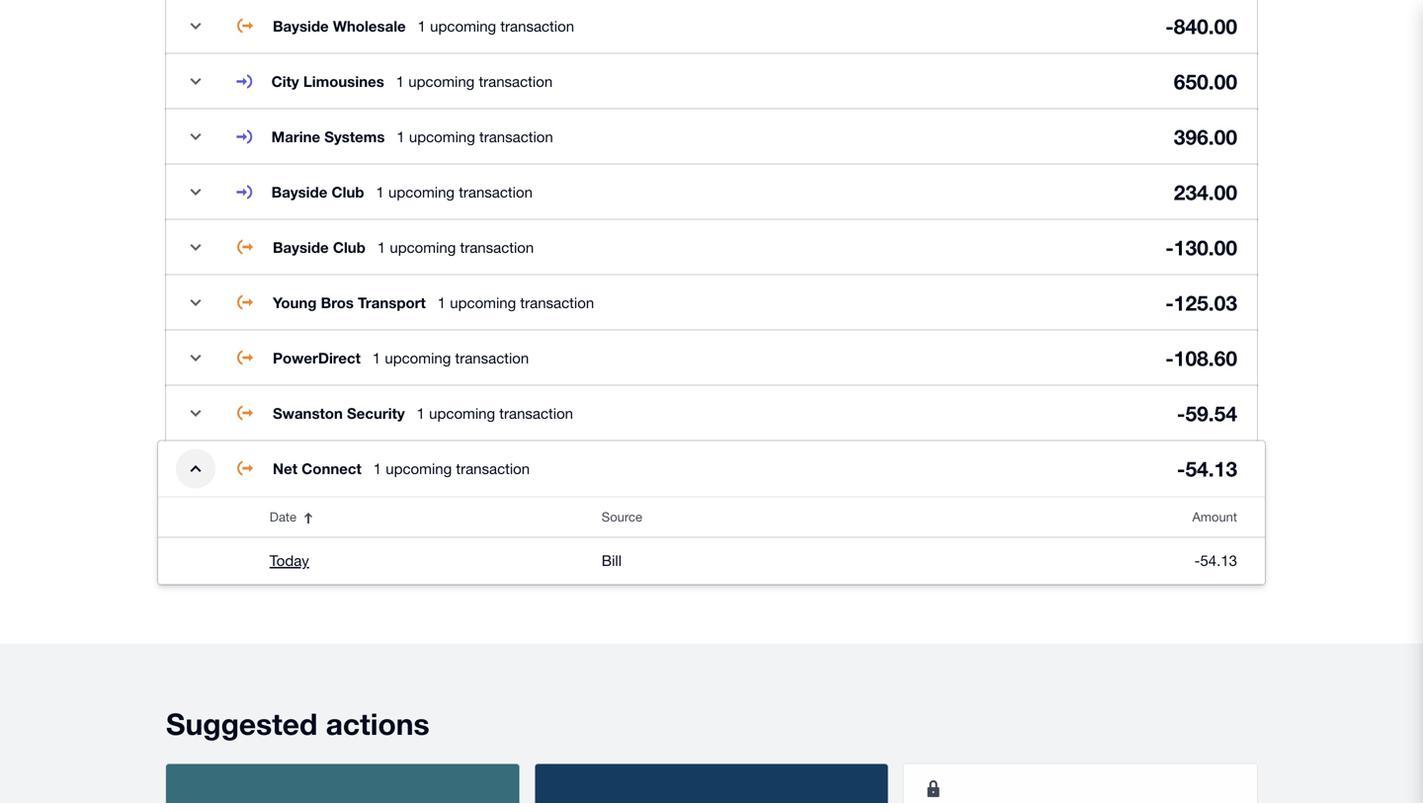 Task type: describe. For each thing, give the bounding box(es) containing it.
bros
[[321, 294, 354, 312]]

0 vertical spatial 54.13
[[1185, 456, 1237, 481]]

1 for 108.60
[[372, 349, 381, 367]]

club for -130.00
[[333, 239, 366, 256]]

source button
[[590, 498, 1032, 537]]

source
[[602, 509, 642, 525]]

toggle image for 840.00
[[176, 6, 215, 46]]

108.60
[[1174, 346, 1237, 370]]

connect
[[302, 460, 361, 478]]

city
[[271, 73, 299, 90]]

125.03
[[1174, 290, 1237, 315]]

suggested
[[166, 706, 318, 742]]

transport
[[358, 294, 426, 312]]

city limousines
[[271, 73, 384, 90]]

bayside for 840.00
[[273, 17, 329, 35]]

3 toggle image from the top
[[176, 117, 215, 157]]

- for club
[[1165, 235, 1174, 260]]

upcoming for 54.13
[[386, 460, 452, 477]]

amount button
[[1032, 498, 1265, 537]]

1 for 54.13
[[373, 460, 382, 477]]

upcoming for 59.54
[[429, 405, 495, 422]]

bayside club for -130.00
[[273, 239, 366, 256]]

toggle image for -108.60
[[176, 338, 215, 378]]

130.00
[[1174, 235, 1237, 260]]

toggle image for -125.03
[[176, 283, 215, 323]]

toggle image for 234.00
[[176, 172, 215, 212]]

bill
[[602, 552, 622, 569]]

security
[[347, 405, 405, 422]]

4 toggle image from the top
[[176, 449, 215, 489]]

bayside club for 234.00
[[271, 183, 364, 201]]

-108.60
[[1165, 346, 1237, 370]]

1 upcoming transaction for 54.13
[[373, 460, 530, 477]]

234.00
[[1174, 180, 1237, 204]]

marine
[[271, 128, 320, 146]]

swanston security
[[273, 405, 405, 422]]

upcoming for 108.60
[[385, 349, 451, 367]]

1 upcoming transaction for 130.00
[[377, 239, 534, 256]]

transaction for 130.00
[[460, 239, 534, 256]]

upcoming for 840.00
[[430, 17, 496, 35]]

1 for 125.03
[[438, 294, 446, 311]]

upcoming for 125.03
[[450, 294, 516, 311]]

transaction for 840.00
[[500, 17, 574, 35]]

1 upcoming transaction for 59.54
[[417, 405, 573, 422]]

transaction for 59.54
[[499, 405, 573, 422]]

-840.00
[[1165, 14, 1237, 38]]

toggle image for 130.00
[[176, 228, 215, 267]]

transaction for 54.13
[[456, 460, 530, 477]]

net connect
[[273, 460, 361, 478]]

-130.00
[[1165, 235, 1237, 260]]

young
[[273, 294, 317, 312]]

upcoming for 130.00
[[390, 239, 456, 256]]

bayside wholesale
[[273, 17, 406, 35]]

1 upcoming transaction for 108.60
[[372, 349, 529, 367]]



Task type: locate. For each thing, give the bounding box(es) containing it.
bayside
[[273, 17, 329, 35], [271, 183, 327, 201], [273, 239, 329, 256]]

1 vertical spatial bayside club
[[273, 239, 366, 256]]

date button
[[258, 498, 590, 537]]

1 for 840.00
[[418, 17, 426, 35]]

toggle image
[[176, 6, 215, 46], [176, 62, 215, 101], [176, 117, 215, 157], [176, 228, 215, 267], [176, 394, 215, 433]]

1 upcoming transaction for 840.00
[[418, 17, 574, 35]]

1 up transport
[[377, 239, 386, 256]]

-54.13 up amount
[[1177, 456, 1237, 481]]

list of upcoming transactions for this contact or account within the selected timeframe element
[[158, 498, 1265, 585]]

- down -108.60
[[1177, 401, 1185, 426]]

today
[[270, 552, 309, 569]]

1 vertical spatial bayside
[[271, 183, 327, 201]]

bayside down marine
[[271, 183, 327, 201]]

2 vertical spatial bayside
[[273, 239, 329, 256]]

1 vertical spatial 54.13
[[1200, 552, 1237, 569]]

59.54
[[1185, 401, 1237, 426]]

1 for 59.54
[[417, 405, 425, 422]]

bayside up young
[[273, 239, 329, 256]]

- up amount button
[[1177, 456, 1185, 481]]

- for wholesale
[[1165, 14, 1174, 38]]

bayside club up bros
[[273, 239, 366, 256]]

bayside for 130.00
[[273, 239, 329, 256]]

54.13 inside the list of upcoming transactions for this contact or account within the selected timeframe element
[[1200, 552, 1237, 569]]

0 vertical spatial bayside club
[[271, 183, 364, 201]]

bayside club down marine systems
[[271, 183, 364, 201]]

transaction for 108.60
[[455, 349, 529, 367]]

- for security
[[1177, 401, 1185, 426]]

actions
[[326, 706, 430, 742]]

1 upcoming transaction
[[418, 17, 574, 35], [396, 73, 553, 90], [397, 128, 553, 145], [376, 183, 533, 201], [377, 239, 534, 256], [438, 294, 594, 311], [372, 349, 529, 367], [417, 405, 573, 422], [373, 460, 530, 477]]

- up -125.03
[[1165, 235, 1174, 260]]

bayside club
[[271, 183, 364, 201], [273, 239, 366, 256]]

2 toggle image from the top
[[176, 283, 215, 323]]

1 right transport
[[438, 294, 446, 311]]

2 toggle image from the top
[[176, 62, 215, 101]]

today link
[[270, 549, 309, 573]]

-54.13
[[1177, 456, 1237, 481], [1194, 552, 1237, 569]]

1 toggle image from the top
[[176, 172, 215, 212]]

- inside the list of upcoming transactions for this contact or account within the selected timeframe element
[[1194, 552, 1200, 569]]

54.13 up amount
[[1185, 456, 1237, 481]]

- up 650.00
[[1165, 14, 1174, 38]]

1 up security on the bottom left of the page
[[372, 349, 381, 367]]

1 right the wholesale
[[418, 17, 426, 35]]

4 toggle image from the top
[[176, 228, 215, 267]]

powerdirect
[[273, 349, 361, 367]]

1 upcoming transaction for 125.03
[[438, 294, 594, 311]]

upcoming
[[430, 17, 496, 35], [408, 73, 475, 90], [409, 128, 475, 145], [388, 183, 455, 201], [390, 239, 456, 256], [450, 294, 516, 311], [385, 349, 451, 367], [429, 405, 495, 422], [386, 460, 452, 477]]

toggle image
[[176, 172, 215, 212], [176, 283, 215, 323], [176, 338, 215, 378], [176, 449, 215, 489]]

0 vertical spatial bayside
[[273, 17, 329, 35]]

5 toggle image from the top
[[176, 394, 215, 433]]

1 vertical spatial -54.13
[[1194, 552, 1237, 569]]

1 right systems
[[397, 128, 405, 145]]

- for bros
[[1165, 290, 1174, 315]]

net
[[273, 460, 297, 478]]

650.00
[[1174, 69, 1237, 94]]

1 down systems
[[376, 183, 384, 201]]

1 right limousines
[[396, 73, 404, 90]]

- down amount
[[1194, 552, 1200, 569]]

-59.54
[[1177, 401, 1237, 426]]

limousines
[[303, 73, 384, 90]]

systems
[[324, 128, 385, 146]]

1 for 130.00
[[377, 239, 386, 256]]

1 toggle image from the top
[[176, 6, 215, 46]]

- down -125.03
[[1165, 346, 1174, 370]]

0 vertical spatial club
[[332, 183, 364, 201]]

840.00
[[1174, 14, 1237, 38]]

toggle image for 59.54
[[176, 394, 215, 433]]

- for connect
[[1177, 456, 1185, 481]]

54.13
[[1185, 456, 1237, 481], [1200, 552, 1237, 569]]

club up young bros transport
[[333, 239, 366, 256]]

-54.13 inside the list of upcoming transactions for this contact or account within the selected timeframe element
[[1194, 552, 1237, 569]]

transaction
[[500, 17, 574, 35], [479, 73, 553, 90], [479, 128, 553, 145], [459, 183, 533, 201], [460, 239, 534, 256], [520, 294, 594, 311], [455, 349, 529, 367], [499, 405, 573, 422], [456, 460, 530, 477]]

club down systems
[[332, 183, 364, 201]]

1 vertical spatial club
[[333, 239, 366, 256]]

1
[[418, 17, 426, 35], [396, 73, 404, 90], [397, 128, 405, 145], [376, 183, 384, 201], [377, 239, 386, 256], [438, 294, 446, 311], [372, 349, 381, 367], [417, 405, 425, 422], [373, 460, 382, 477]]

amount
[[1192, 509, 1237, 525]]

1 right connect
[[373, 460, 382, 477]]

marine systems
[[271, 128, 385, 146]]

-54.13 down amount
[[1194, 552, 1237, 569]]

bayside up city
[[273, 17, 329, 35]]

1 right security on the bottom left of the page
[[417, 405, 425, 422]]

- down '-130.00'
[[1165, 290, 1174, 315]]

0 vertical spatial -54.13
[[1177, 456, 1237, 481]]

date
[[270, 509, 296, 525]]

396.00
[[1174, 124, 1237, 149]]

-125.03
[[1165, 290, 1237, 315]]

club for 234.00
[[332, 183, 364, 201]]

club
[[332, 183, 364, 201], [333, 239, 366, 256]]

54.13 down amount
[[1200, 552, 1237, 569]]

3 toggle image from the top
[[176, 338, 215, 378]]

wholesale
[[333, 17, 406, 35]]

suggested actions
[[166, 706, 430, 742]]

-
[[1165, 14, 1174, 38], [1165, 235, 1174, 260], [1165, 290, 1174, 315], [1165, 346, 1174, 370], [1177, 401, 1185, 426], [1177, 456, 1185, 481], [1194, 552, 1200, 569]]

transaction for 125.03
[[520, 294, 594, 311]]

swanston
[[273, 405, 343, 422]]

young bros transport
[[273, 294, 426, 312]]



Task type: vqa. For each thing, say whether or not it's contained in the screenshot.
HB
no



